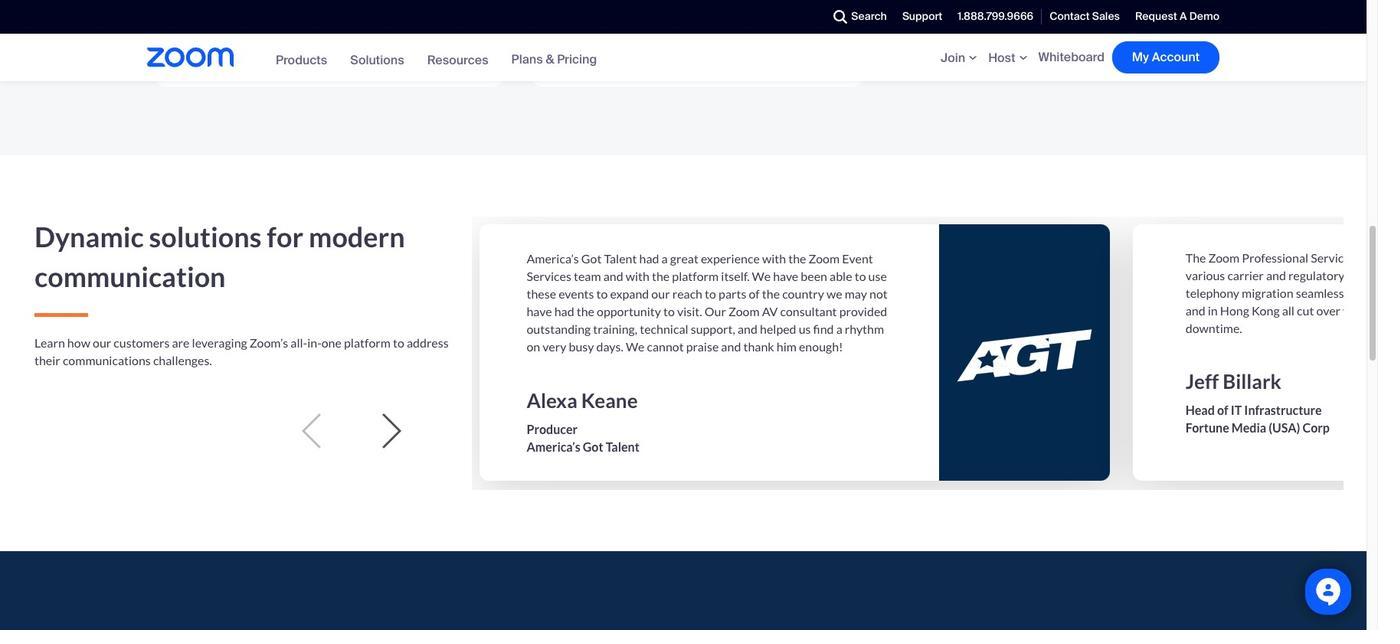 Task type: vqa. For each thing, say whether or not it's contained in the screenshot.
bottom THROUGH
no



Task type: locate. For each thing, give the bounding box(es) containing it.
2 horizontal spatial zoom
[[1209, 250, 1240, 265]]

all-
[[291, 336, 307, 350]]

rhythm
[[845, 321, 884, 336]]

plans & pricing link
[[512, 51, 597, 67]]

products button
[[276, 52, 327, 68]]

account
[[1152, 49, 1200, 65]]

1 vertical spatial have
[[527, 304, 552, 318]]

&
[[546, 51, 554, 67]]

our up communications
[[93, 336, 111, 350]]

zoom right the on the top right of page
[[1209, 250, 1240, 265]]

america's up these
[[527, 251, 579, 266]]

head
[[1186, 403, 1215, 418]]

contact sales link
[[1042, 0, 1128, 33]]

1 vertical spatial had
[[554, 304, 574, 318]]

0 vertical spatial america's
[[527, 251, 579, 266]]

alexa
[[527, 388, 578, 413]]

1 horizontal spatial our
[[652, 286, 670, 301]]

platform inside america's got talent had a great experience with the zoom event services team and with the platform itself. we have been able to use these events to expand our reach to parts of the country we may not have had the opportunity to visit. our zoom av consultant provided outstanding training, technical support, and helped us find a rhythm on very busy days. we cannot praise and thank him enough!
[[672, 269, 719, 283]]

of inside america's got talent had a great experience with the zoom event services team and with the platform itself. we have been able to use these events to expand our reach to parts of the country we may not have had the opportunity to visit. our zoom av consultant provided outstanding training, technical support, and helped us find a rhythm on very busy days. we cannot praise and thank him enough!
[[749, 286, 760, 301]]

pricing
[[557, 51, 597, 67]]

0 vertical spatial of
[[749, 286, 760, 301]]

our left reach
[[652, 286, 670, 301]]

and up 'expand'
[[604, 269, 623, 283]]

america's down producer
[[527, 440, 581, 454]]

the
[[789, 251, 806, 266], [652, 269, 670, 283], [762, 286, 780, 301], [577, 304, 595, 318]]

our inside learn how our customers are leveraging zoom's all-in-one platform to address their communications challenges.
[[93, 336, 111, 350]]

0 horizontal spatial team
[[574, 269, 601, 283]]

0 vertical spatial a
[[662, 251, 668, 266]]

with right experience at the top right of page
[[762, 251, 786, 266]]

0 horizontal spatial our
[[93, 336, 111, 350]]

1 horizontal spatial >
[[683, 49, 690, 63]]

of right parts
[[749, 286, 760, 301]]

event
[[842, 251, 873, 266]]

how
[[67, 336, 90, 350]]

resources
[[427, 52, 489, 68]]

the up been
[[789, 251, 806, 266]]

1 vertical spatial with
[[626, 269, 650, 283]]

a right find
[[836, 321, 843, 336]]

had up outstanding at the left of the page
[[554, 304, 574, 318]]

0 vertical spatial platform
[[672, 269, 719, 283]]

0 vertical spatial have
[[773, 269, 799, 283]]

1 vertical spatial of
[[1217, 403, 1229, 418]]

a left great
[[662, 251, 668, 266]]

request a demo
[[1136, 9, 1220, 23]]

1 horizontal spatial services
[[1311, 250, 1356, 265]]

fortune
[[1186, 421, 1230, 435]]

0 horizontal spatial platform
[[344, 336, 391, 350]]

customers
[[114, 336, 170, 350]]

zoom up been
[[809, 251, 840, 266]]

jeff
[[1186, 369, 1219, 394]]

these
[[527, 286, 556, 301]]

challenges.
[[153, 353, 212, 368]]

america's inside america's got talent had a great experience with the zoom event services team and with the platform itself. we have been able to use these events to expand our reach to parts of the country we may not have had the opportunity to visit. our zoom av consultant provided outstanding training, technical support, and helped us find a rhythm on very busy days. we cannot praise and thank him enough!
[[527, 251, 579, 266]]

and
[[604, 269, 623, 283], [738, 321, 758, 336], [721, 339, 741, 354]]

sales
[[1092, 9, 1120, 23]]

platform up reach
[[672, 269, 719, 283]]

2 vertical spatial and
[[721, 339, 741, 354]]

we right days.
[[626, 339, 645, 354]]

plans & pricing
[[512, 51, 597, 67]]

0 vertical spatial talent
[[604, 251, 637, 266]]

thank
[[744, 339, 774, 354]]

None search field
[[778, 5, 830, 29]]

1 vertical spatial got
[[583, 440, 604, 454]]

> right brochure
[[683, 49, 690, 63]]

contact sales
[[1050, 9, 1120, 23]]

solutions
[[149, 220, 262, 253]]

>
[[245, 31, 252, 45], [683, 49, 690, 63]]

1 horizontal spatial have
[[773, 269, 799, 283]]

have up country
[[773, 269, 799, 283]]

got down the alexa keane
[[583, 440, 604, 454]]

america's
[[527, 251, 579, 266], [527, 440, 581, 454]]

0 horizontal spatial >
[[245, 31, 252, 45]]

1 horizontal spatial team
[[1358, 250, 1378, 265]]

products
[[276, 52, 327, 68]]

1 vertical spatial we
[[626, 339, 645, 354]]

got
[[581, 251, 602, 266], [583, 440, 604, 454]]

zoom
[[1209, 250, 1240, 265], [809, 251, 840, 266], [729, 304, 760, 318]]

leveraging
[[192, 336, 247, 350]]

helped
[[760, 321, 797, 336]]

talent
[[604, 251, 637, 266], [606, 440, 640, 454]]

of left it
[[1217, 403, 1229, 418]]

for
[[267, 220, 304, 253]]

join
[[941, 49, 966, 66]]

services
[[1311, 250, 1356, 265], [527, 269, 572, 283]]

find
[[813, 321, 834, 336]]

0 vertical spatial got
[[581, 251, 602, 266]]

team
[[1358, 250, 1378, 265], [574, 269, 601, 283]]

> for download brochure >
[[683, 49, 690, 63]]

brochure
[[618, 49, 681, 63]]

1 vertical spatial a
[[836, 321, 843, 336]]

1 vertical spatial our
[[93, 336, 111, 350]]

1 vertical spatial >
[[683, 49, 690, 63]]

1.888.799.9666 link
[[950, 0, 1041, 33]]

support link
[[895, 0, 950, 33]]

alexa keane
[[527, 388, 638, 413]]

expand
[[610, 286, 649, 301]]

one
[[322, 336, 342, 350]]

1 vertical spatial platform
[[344, 336, 391, 350]]

to left the address
[[393, 336, 404, 350]]

> right more
[[245, 31, 252, 45]]

1 horizontal spatial had
[[639, 251, 659, 266]]

services right 'professional'
[[1311, 250, 1356, 265]]

of
[[749, 286, 760, 301], [1217, 403, 1229, 418]]

have down these
[[527, 304, 552, 318]]

we right the 'itself.'
[[752, 269, 771, 283]]

talent down keane
[[606, 440, 640, 454]]

talent inside america's got talent had a great experience with the zoom event services team and with the platform itself. we have been able to use these events to expand our reach to parts of the country we may not have had the opportunity to visit. our zoom av consultant provided outstanding training, technical support, and helped us find a rhythm on very busy days. we cannot praise and thank him enough!
[[604, 251, 637, 266]]

0 horizontal spatial with
[[626, 269, 650, 283]]

the
[[1186, 250, 1206, 265]]

a
[[662, 251, 668, 266], [836, 321, 843, 336]]

join button
[[941, 49, 981, 66]]

1 vertical spatial america's
[[527, 440, 581, 454]]

the up opportunity
[[652, 269, 670, 283]]

search image
[[834, 10, 848, 24], [834, 10, 848, 24]]

with
[[762, 251, 786, 266], [626, 269, 650, 283]]

us
[[799, 321, 811, 336]]

days.
[[597, 339, 624, 354]]

1 horizontal spatial we
[[752, 269, 771, 283]]

we
[[752, 269, 771, 283], [626, 339, 645, 354]]

1 horizontal spatial platform
[[672, 269, 719, 283]]

0 horizontal spatial a
[[662, 251, 668, 266]]

consultant
[[780, 304, 837, 318]]

the up av
[[762, 286, 780, 301]]

to right events
[[597, 286, 608, 301]]

dynamic
[[34, 220, 144, 253]]

use
[[869, 269, 887, 283]]

1 horizontal spatial with
[[762, 251, 786, 266]]

had left great
[[639, 251, 659, 266]]

outstanding
[[527, 321, 591, 336]]

are
[[172, 336, 190, 350]]

1 vertical spatial team
[[574, 269, 601, 283]]

services up these
[[527, 269, 572, 283]]

download brochure >
[[546, 49, 690, 63]]

keane
[[581, 388, 638, 413]]

search
[[851, 9, 887, 23]]

0 vertical spatial >
[[245, 31, 252, 45]]

media
[[1232, 421, 1267, 435]]

country
[[782, 286, 824, 301]]

1.888.799.9666
[[958, 9, 1034, 23]]

0 vertical spatial our
[[652, 286, 670, 301]]

1 vertical spatial talent
[[606, 440, 640, 454]]

0 vertical spatial team
[[1358, 250, 1378, 265]]

to inside learn how our customers are leveraging zoom's all-in-one platform to address their communications challenges.
[[393, 336, 404, 350]]

our
[[705, 304, 726, 318]]

0 vertical spatial with
[[762, 251, 786, 266]]

head of it infrastructure fortune media (usa) corp
[[1186, 403, 1330, 435]]

> for learn more >
[[245, 31, 252, 45]]

got up events
[[581, 251, 602, 266]]

0 horizontal spatial had
[[554, 304, 574, 318]]

platform right one
[[344, 336, 391, 350]]

to up our
[[705, 286, 716, 301]]

request a demo link
[[1128, 0, 1220, 33]]

request
[[1136, 9, 1177, 23]]

1 vertical spatial services
[[527, 269, 572, 283]]

0 vertical spatial services
[[1311, 250, 1356, 265]]

and down 'support,'
[[721, 339, 741, 354]]

on
[[527, 339, 540, 354]]

2 america's from the top
[[527, 440, 581, 454]]

and up thank at the right bottom
[[738, 321, 758, 336]]

0 horizontal spatial have
[[527, 304, 552, 318]]

got inside america's got talent had a great experience with the zoom event services team and with the platform itself. we have been able to use these events to expand our reach to parts of the country we may not have had the opportunity to visit. our zoom av consultant provided outstanding training, technical support, and helped us find a rhythm on very busy days. we cannot praise and thank him enough!
[[581, 251, 602, 266]]

0 horizontal spatial services
[[527, 269, 572, 283]]

talent inside producer america's got talent
[[606, 440, 640, 454]]

0 horizontal spatial of
[[749, 286, 760, 301]]

reach
[[673, 286, 703, 301]]

my
[[1132, 49, 1149, 65]]

to
[[855, 269, 866, 283], [597, 286, 608, 301], [705, 286, 716, 301], [664, 304, 675, 318], [393, 336, 404, 350]]

1 horizontal spatial of
[[1217, 403, 1229, 418]]

1 america's from the top
[[527, 251, 579, 266]]

with up 'expand'
[[626, 269, 650, 283]]

zoom down parts
[[729, 304, 760, 318]]

talent up 'expand'
[[604, 251, 637, 266]]



Task type: describe. For each thing, give the bounding box(es) containing it.
0 horizontal spatial zoom
[[729, 304, 760, 318]]

him
[[777, 339, 797, 354]]

1 vertical spatial and
[[738, 321, 758, 336]]

america's got talent had a great experience with the zoom event services team and with the platform itself. we have been able to use these events to expand our reach to parts of the country we may not have had the opportunity to visit. our zoom av consultant provided outstanding training, technical support, and helped us find a rhythm on very busy days. we cannot praise and thank him enough!
[[527, 251, 888, 354]]

zoom inside 'the zoom professional services team'
[[1209, 250, 1240, 265]]

communication
[[34, 259, 226, 293]]

support
[[903, 9, 943, 23]]

solutions button
[[350, 52, 404, 68]]

platform inside learn how our customers are leveraging zoom's all-in-one platform to address their communications challenges.
[[344, 336, 391, 350]]

our inside america's got talent had a great experience with the zoom event services team and with the platform itself. we have been able to use these events to expand our reach to parts of the country we may not have had the opportunity to visit. our zoom av consultant provided outstanding training, technical support, and helped us find a rhythm on very busy days. we cannot praise and thank him enough!
[[652, 286, 670, 301]]

busy
[[569, 339, 594, 354]]

professional
[[1242, 250, 1309, 265]]

great
[[670, 251, 699, 266]]

the down events
[[577, 304, 595, 318]]

(usa)
[[1269, 421, 1301, 435]]

very
[[543, 339, 567, 354]]

0 vertical spatial had
[[639, 251, 659, 266]]

team inside america's got talent had a great experience with the zoom event services team and with the platform itself. we have been able to use these events to expand our reach to parts of the country we may not have had the opportunity to visit. our zoom av consultant provided outstanding training, technical support, and helped us find a rhythm on very busy days. we cannot praise and thank him enough!
[[574, 269, 601, 283]]

a
[[1180, 9, 1187, 23]]

demo
[[1190, 9, 1220, 23]]

producer
[[527, 422, 578, 437]]

learn more >
[[170, 31, 252, 45]]

download
[[546, 49, 616, 63]]

training,
[[593, 321, 638, 336]]

enough!
[[799, 339, 843, 354]]

services inside america's got talent had a great experience with the zoom event services team and with the platform itself. we have been able to use these events to expand our reach to parts of the country we may not have had the opportunity to visit. our zoom av consultant provided outstanding training, technical support, and helped us find a rhythm on very busy days. we cannot praise and thank him enough!
[[527, 269, 572, 283]]

america's inside producer america's got talent
[[527, 440, 581, 454]]

0 vertical spatial we
[[752, 269, 771, 283]]

in-
[[307, 336, 322, 350]]

parts
[[719, 286, 747, 301]]

av
[[762, 304, 778, 318]]

learn
[[34, 336, 65, 350]]

zoom logo image
[[147, 48, 234, 68]]

contact
[[1050, 9, 1090, 23]]

0 horizontal spatial we
[[626, 339, 645, 354]]

download brochure > link
[[546, 49, 690, 63]]

address
[[407, 336, 449, 350]]

events
[[559, 286, 594, 301]]

zoom's
[[250, 336, 288, 350]]

able
[[830, 269, 852, 283]]

host button
[[989, 49, 1031, 66]]

not
[[870, 286, 888, 301]]

dynamic solutions for modern communication
[[34, 220, 405, 293]]

it
[[1231, 403, 1242, 418]]

of inside the head of it infrastructure fortune media (usa) corp
[[1217, 403, 1229, 418]]

jeff billark
[[1186, 369, 1282, 394]]

plans
[[512, 51, 543, 67]]

learn
[[170, 31, 207, 45]]

learn how our customers are leveraging zoom's all-in-one platform to address their communications challenges.
[[34, 336, 449, 368]]

provided
[[840, 304, 887, 318]]

we
[[827, 286, 843, 301]]

team inside 'the zoom professional services team'
[[1358, 250, 1378, 265]]

billark
[[1223, 369, 1282, 394]]

modern
[[309, 220, 405, 253]]

whiteboard link
[[1039, 49, 1105, 65]]

opportunity
[[597, 304, 661, 318]]

more
[[209, 31, 243, 45]]

to up technical
[[664, 304, 675, 318]]

support,
[[691, 321, 736, 336]]

their
[[34, 353, 60, 368]]

communications
[[63, 353, 151, 368]]

cannot
[[647, 339, 684, 354]]

0 vertical spatial and
[[604, 269, 623, 283]]

producer america's got talent
[[527, 422, 640, 454]]

1 horizontal spatial zoom
[[809, 251, 840, 266]]

infrastructure
[[1245, 403, 1322, 418]]

praise
[[686, 339, 719, 354]]

to left 'use'
[[855, 269, 866, 283]]

may
[[845, 286, 867, 301]]

services inside 'the zoom professional services team'
[[1311, 250, 1356, 265]]

technical
[[640, 321, 689, 336]]

been
[[801, 269, 827, 283]]

itself.
[[721, 269, 750, 283]]

whiteboard
[[1039, 49, 1105, 65]]

got inside producer america's got talent
[[583, 440, 604, 454]]

the zoom professional services team
[[1186, 250, 1378, 335]]

my account link
[[1113, 41, 1220, 74]]

visit.
[[677, 304, 702, 318]]

1 horizontal spatial a
[[836, 321, 843, 336]]

solutions
[[350, 52, 404, 68]]

learn more > link
[[170, 31, 252, 45]]

experience
[[701, 251, 760, 266]]



